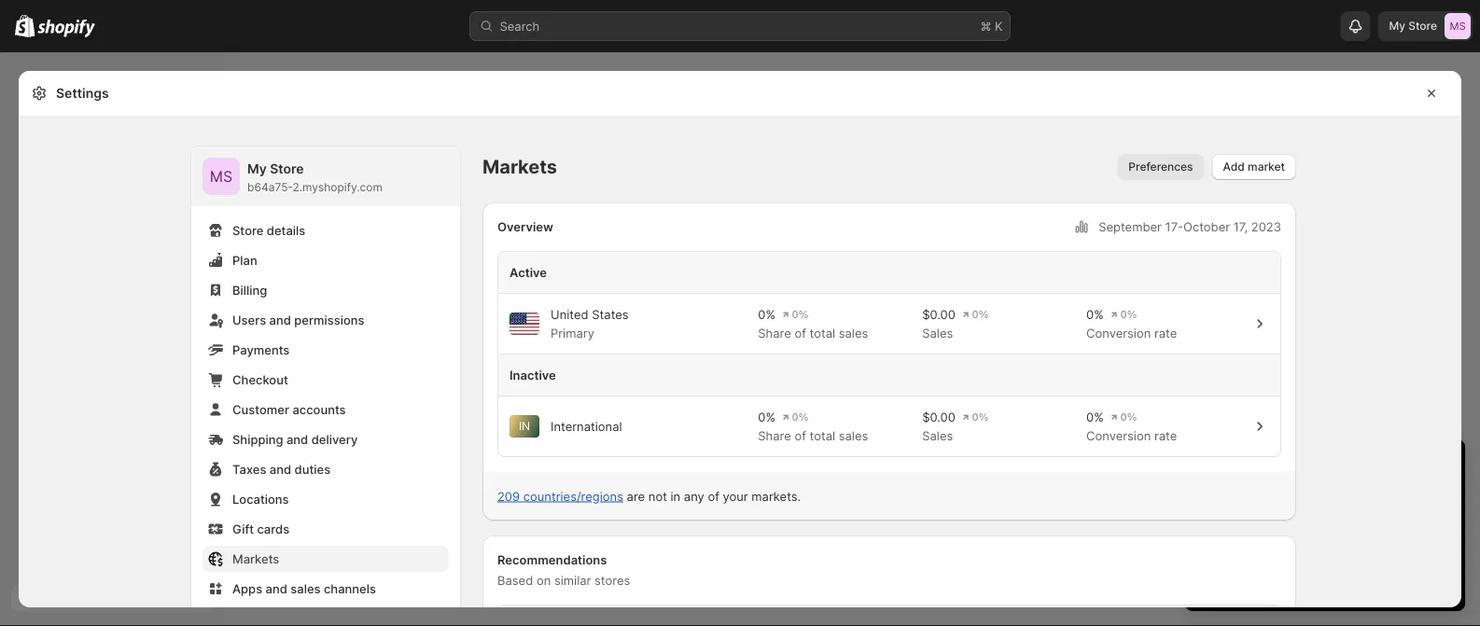 Task type: locate. For each thing, give the bounding box(es) containing it.
0 vertical spatial trial
[[1367, 456, 1400, 479]]

plan up $1/month
[[1254, 520, 1278, 534]]

0 vertical spatial total
[[810, 326, 836, 340]]

2 share from the top
[[758, 428, 791, 443]]

conversion
[[1087, 326, 1151, 340], [1087, 428, 1151, 443]]

0 horizontal spatial in
[[671, 489, 681, 504]]

⌘
[[981, 19, 992, 33]]

1 total from the top
[[810, 326, 836, 340]]

duties
[[295, 462, 331, 477]]

1 vertical spatial change in share of total sales image
[[783, 410, 809, 425]]

september
[[1099, 219, 1162, 234]]

your
[[1323, 456, 1362, 479], [723, 489, 748, 504], [1339, 520, 1365, 534], [1325, 539, 1350, 553]]

0 vertical spatial $0.00
[[922, 307, 956, 322]]

on down 'recommendations'
[[537, 573, 551, 588]]

shopify image
[[15, 15, 35, 37], [38, 19, 95, 38]]

add market
[[1223, 160, 1285, 174]]

1 horizontal spatial my
[[1389, 19, 1406, 33]]

your right left
[[1323, 456, 1362, 479]]

1 horizontal spatial plan
[[1337, 573, 1360, 586]]

0 vertical spatial my store image
[[1445, 13, 1471, 39]]

0 vertical spatial a
[[1244, 520, 1250, 534]]

my store image right my store
[[1445, 13, 1471, 39]]

select up just
[[1204, 520, 1240, 534]]

and for apps
[[266, 582, 287, 596]]

share of total sales
[[758, 326, 868, 340], [758, 428, 868, 443]]

change in share of total sales image
[[783, 307, 809, 322], [783, 410, 809, 425]]

1 horizontal spatial on
[[1290, 490, 1304, 505]]

store
[[1409, 19, 1438, 33], [270, 161, 304, 177], [232, 223, 264, 238]]

sales for active
[[922, 326, 953, 340]]

2 change in sales image from the top
[[963, 410, 989, 425]]

0 vertical spatial on
[[1290, 490, 1304, 505]]

trial up months.
[[1415, 520, 1437, 534]]

2 conversion from the top
[[1087, 428, 1151, 443]]

a down select a plan to extend your shopify trial for just $1/month for your first 3 months.
[[1328, 573, 1334, 586]]

payments link
[[203, 337, 449, 363]]

0 vertical spatial sales
[[839, 326, 868, 340]]

k
[[995, 19, 1003, 33]]

0 horizontal spatial on
[[537, 573, 551, 588]]

1 horizontal spatial trial
[[1367, 456, 1400, 479]]

overview
[[498, 219, 553, 234]]

of
[[795, 326, 806, 340], [795, 428, 806, 443], [708, 489, 720, 504]]

my store image inside shop settings menu element
[[203, 158, 240, 195]]

1 horizontal spatial store
[[270, 161, 304, 177]]

change in sales image for inactive
[[963, 410, 989, 425]]

and right 'users'
[[269, 313, 291, 327]]

in
[[1303, 456, 1318, 479], [671, 489, 681, 504]]

1 vertical spatial share of total sales
[[758, 428, 868, 443]]

select
[[1204, 520, 1240, 534], [1291, 573, 1325, 586]]

change in conversion rate image
[[1112, 307, 1137, 322]]

1 $0.00 from the top
[[922, 307, 956, 322]]

on right ends
[[1290, 490, 1304, 505]]

1 vertical spatial $0.00
[[922, 410, 956, 424]]

states
[[592, 307, 629, 322]]

any
[[684, 489, 705, 504]]

1 vertical spatial conversion rate
[[1087, 428, 1177, 443]]

0 vertical spatial sales
[[922, 326, 953, 340]]

checkout link
[[203, 367, 449, 393]]

for
[[1204, 539, 1220, 553], [1305, 539, 1321, 553]]

conversion rate down change in conversion rate image
[[1087, 428, 1177, 443]]

conversion down change in conversion rate icon
[[1087, 326, 1151, 340]]

1 vertical spatial conversion
[[1087, 428, 1151, 443]]

0 horizontal spatial my store image
[[203, 158, 240, 195]]

1 vertical spatial plan
[[1337, 573, 1360, 586]]

17,
[[1234, 219, 1248, 234]]

sales
[[922, 326, 953, 340], [922, 428, 953, 443]]

change in share of total sales image for inactive
[[783, 410, 809, 425]]

october
[[1184, 219, 1230, 234]]

2 change in share of total sales image from the top
[[783, 410, 809, 425]]

1 vertical spatial 3
[[1379, 539, 1387, 553]]

0 horizontal spatial a
[[1244, 520, 1250, 534]]

0 vertical spatial select
[[1204, 520, 1240, 534]]

0 vertical spatial conversion
[[1087, 326, 1151, 340]]

2 $0.00 from the top
[[922, 410, 956, 424]]

are
[[627, 489, 645, 504]]

plan down the first
[[1337, 573, 1360, 586]]

your left markets.
[[723, 489, 748, 504]]

0 vertical spatial conversion rate
[[1087, 326, 1177, 340]]

my
[[1389, 19, 1406, 33], [247, 161, 267, 177]]

1 vertical spatial sales
[[922, 428, 953, 443]]

plan
[[1254, 520, 1278, 534], [1337, 573, 1360, 586]]

0 horizontal spatial my
[[247, 161, 267, 177]]

0 vertical spatial change in sales image
[[963, 307, 989, 322]]

1 vertical spatial change in sales image
[[963, 410, 989, 425]]

1 change in share of total sales image from the top
[[783, 307, 809, 322]]

1 share of total sales from the top
[[758, 326, 868, 340]]

inactive
[[510, 368, 556, 382]]

2 horizontal spatial store
[[1409, 19, 1438, 33]]

a
[[1244, 520, 1250, 534], [1328, 573, 1334, 586]]

in inside dropdown button
[[1303, 456, 1318, 479]]

1 horizontal spatial a
[[1328, 573, 1334, 586]]

rate
[[1155, 326, 1177, 340], [1155, 428, 1177, 443]]

markets down gift cards
[[232, 552, 279, 566]]

1 vertical spatial store
[[270, 161, 304, 177]]

preferences link
[[1118, 154, 1205, 180]]

1 vertical spatial total
[[810, 428, 836, 443]]

on
[[1290, 490, 1304, 505], [537, 573, 551, 588]]

0 vertical spatial plan
[[1254, 520, 1278, 534]]

in right left
[[1303, 456, 1318, 479]]

2 vertical spatial trial
[[1415, 520, 1437, 534]]

1 rate from the top
[[1155, 326, 1177, 340]]

and for taxes
[[270, 462, 291, 477]]

0 vertical spatial my
[[1389, 19, 1406, 33]]

and
[[269, 313, 291, 327], [287, 432, 308, 447], [270, 462, 291, 477], [266, 582, 287, 596]]

2 total from the top
[[810, 428, 836, 443]]

1 vertical spatial share
[[758, 428, 791, 443]]

2 share of total sales from the top
[[758, 428, 868, 443]]

trial
[[1367, 456, 1400, 479], [1234, 490, 1255, 505], [1415, 520, 1437, 534]]

3 up your
[[1204, 456, 1216, 479]]

store inside my store b64a75-2.myshopify.com
[[270, 161, 304, 177]]

share for inactive
[[758, 428, 791, 443]]

of for active
[[795, 326, 806, 340]]

plan inside select a plan to extend your shopify trial for just $1/month for your first 3 months.
[[1254, 520, 1278, 534]]

0 vertical spatial in
[[1303, 456, 1318, 479]]

a up just
[[1244, 520, 1250, 534]]

2 sales from the top
[[922, 428, 953, 443]]

share
[[758, 326, 791, 340], [758, 428, 791, 443]]

1 vertical spatial on
[[537, 573, 551, 588]]

0 horizontal spatial plan
[[1254, 520, 1278, 534]]

0 horizontal spatial 3
[[1204, 456, 1216, 479]]

extend
[[1296, 520, 1336, 534]]

my store image
[[1445, 13, 1471, 39], [203, 158, 240, 195]]

plan inside "select a plan" link
[[1337, 573, 1360, 586]]

1 vertical spatial my store image
[[203, 158, 240, 195]]

0%
[[758, 307, 776, 322], [1087, 307, 1104, 322], [758, 410, 776, 424], [1087, 410, 1104, 424]]

total for inactive
[[810, 428, 836, 443]]

select inside select a plan to extend your shopify trial for just $1/month for your first 3 months.
[[1204, 520, 1240, 534]]

markets
[[483, 155, 557, 178], [232, 552, 279, 566]]

months.
[[1390, 539, 1437, 553]]

0 vertical spatial store
[[1409, 19, 1438, 33]]

3 right the first
[[1379, 539, 1387, 553]]

a for select a plan
[[1328, 573, 1334, 586]]

on inside 3 days left in your trial element
[[1290, 490, 1304, 505]]

and for users
[[269, 313, 291, 327]]

1 horizontal spatial for
[[1305, 539, 1321, 553]]

2 vertical spatial store
[[232, 223, 264, 238]]

0 horizontal spatial trial
[[1234, 490, 1255, 505]]

united
[[551, 307, 589, 322]]

my inside my store b64a75-2.myshopify.com
[[247, 161, 267, 177]]

3 days left in your trial element
[[1186, 488, 1466, 611]]

2 vertical spatial sales
[[291, 582, 321, 596]]

gift cards
[[232, 522, 289, 536]]

1 conversion rate from the top
[[1087, 326, 1177, 340]]

0 vertical spatial share
[[758, 326, 791, 340]]

my for my store b64a75-2.myshopify.com
[[247, 161, 267, 177]]

accounts
[[293, 402, 346, 417]]

1 horizontal spatial in
[[1303, 456, 1318, 479]]

1 vertical spatial sales
[[839, 428, 868, 443]]

1 sales from the top
[[922, 326, 953, 340]]

1 change in sales image from the top
[[963, 307, 989, 322]]

just
[[1223, 539, 1244, 553]]

2 conversion rate from the top
[[1087, 428, 1177, 443]]

plan for select a plan
[[1337, 573, 1360, 586]]

total
[[810, 326, 836, 340], [810, 428, 836, 443]]

select a plan to extend your shopify trial for just $1/month for your first 3 months.
[[1204, 520, 1437, 553]]

select for select a plan
[[1291, 573, 1325, 586]]

store details link
[[203, 217, 449, 244]]

conversion down change in conversion rate image
[[1087, 428, 1151, 443]]

0 horizontal spatial for
[[1204, 539, 1220, 553]]

2 horizontal spatial trial
[[1415, 520, 1437, 534]]

for down extend
[[1305, 539, 1321, 553]]

users
[[232, 313, 266, 327]]

my store image left b64a75-
[[203, 158, 240, 195]]

conversion rate down change in conversion rate icon
[[1087, 326, 1177, 340]]

and down customer accounts
[[287, 432, 308, 447]]

store for my store b64a75-2.myshopify.com
[[270, 161, 304, 177]]

0 horizontal spatial select
[[1204, 520, 1240, 534]]

1 horizontal spatial shopify image
[[38, 19, 95, 38]]

0 horizontal spatial markets
[[232, 552, 279, 566]]

customer accounts link
[[203, 397, 449, 423]]

1 vertical spatial a
[[1328, 573, 1334, 586]]

total for active
[[810, 326, 836, 340]]

change in sales image
[[963, 307, 989, 322], [963, 410, 989, 425]]

sales inside shop settings menu element
[[291, 582, 321, 596]]

your inside dropdown button
[[1323, 456, 1362, 479]]

0 vertical spatial of
[[795, 326, 806, 340]]

stores
[[595, 573, 630, 588]]

sales for inactive
[[839, 428, 868, 443]]

select down select a plan to extend your shopify trial for just $1/month for your first 3 months.
[[1291, 573, 1325, 586]]

locations
[[232, 492, 289, 506]]

$0.00
[[922, 307, 956, 322], [922, 410, 956, 424]]

1 share from the top
[[758, 326, 791, 340]]

conversion rate for active
[[1087, 326, 1177, 340]]

0 vertical spatial share of total sales
[[758, 326, 868, 340]]

2 rate from the top
[[1155, 428, 1177, 443]]

my store b64a75-2.myshopify.com
[[247, 161, 383, 194]]

b64a75-
[[247, 181, 293, 194]]

1 horizontal spatial markets
[[483, 155, 557, 178]]

1 vertical spatial markets
[[232, 552, 279, 566]]

trial up shopify
[[1367, 456, 1400, 479]]

plan for select a plan to extend your shopify trial for just $1/month for your first 3 months.
[[1254, 520, 1278, 534]]

209
[[498, 489, 520, 504]]

1 vertical spatial of
[[795, 428, 806, 443]]

markets up overview
[[483, 155, 557, 178]]

and right taxes
[[270, 462, 291, 477]]

primary
[[551, 326, 595, 340]]

change in conversion rate image
[[1112, 410, 1137, 425]]

1 vertical spatial rate
[[1155, 428, 1177, 443]]

a inside select a plan to extend your shopify trial for just $1/month for your first 3 months.
[[1244, 520, 1250, 534]]

0 vertical spatial markets
[[483, 155, 557, 178]]

1 horizontal spatial select
[[1291, 573, 1325, 586]]

and right 'apps'
[[266, 582, 287, 596]]

delivery
[[311, 432, 358, 447]]

sales for active
[[839, 326, 868, 340]]

shopify
[[1368, 520, 1412, 534]]

trial right your
[[1234, 490, 1255, 505]]

september 17-october 17, 2023
[[1099, 219, 1282, 234]]

0 vertical spatial 3
[[1204, 456, 1216, 479]]

for left just
[[1204, 539, 1220, 553]]

0 vertical spatial rate
[[1155, 326, 1177, 340]]

your
[[1204, 490, 1230, 505]]

1 conversion from the top
[[1087, 326, 1151, 340]]

1 vertical spatial my
[[247, 161, 267, 177]]

1 vertical spatial select
[[1291, 573, 1325, 586]]

apps
[[232, 582, 262, 596]]

$1/month
[[1248, 539, 1302, 553]]

share of total sales for inactive
[[758, 428, 868, 443]]

in right the not
[[671, 489, 681, 504]]

0 vertical spatial change in share of total sales image
[[783, 307, 809, 322]]

1 vertical spatial in
[[671, 489, 681, 504]]

1 horizontal spatial 3
[[1379, 539, 1387, 553]]

dialog
[[1469, 71, 1480, 626]]



Task type: describe. For each thing, give the bounding box(es) containing it.
billing
[[232, 283, 267, 297]]

ms button
[[203, 158, 240, 195]]

payments
[[232, 343, 290, 357]]

locations link
[[203, 486, 449, 512]]

countries/regions
[[523, 489, 623, 504]]

⌘ k
[[981, 19, 1003, 33]]

shipping and delivery
[[232, 432, 358, 447]]

days
[[1221, 456, 1263, 479]]

recommendations
[[498, 553, 607, 567]]

2023
[[1252, 219, 1282, 234]]

trial inside the 3 days left in your trial dropdown button
[[1367, 456, 1400, 479]]

taxes and duties link
[[203, 456, 449, 483]]

shop settings menu element
[[191, 147, 460, 626]]

trial inside select a plan to extend your shopify trial for just $1/month for your first 3 months.
[[1415, 520, 1437, 534]]

markets link
[[203, 546, 449, 572]]

3 days left in your trial button
[[1186, 440, 1466, 479]]

and for shipping
[[287, 432, 308, 447]]

2.myshopify.com
[[293, 181, 383, 194]]

2 for from the left
[[1305, 539, 1321, 553]]

2 vertical spatial of
[[708, 489, 720, 504]]

select a plan
[[1291, 573, 1360, 586]]

your left the first
[[1325, 539, 1350, 553]]

active
[[510, 265, 547, 280]]

billing link
[[203, 277, 449, 303]]

your up the first
[[1339, 520, 1365, 534]]

a for select a plan to extend your shopify trial for just $1/month for your first 3 months.
[[1244, 520, 1250, 534]]

on inside 'recommendations based on similar stores'
[[537, 573, 551, 588]]

shipping and delivery link
[[203, 427, 449, 453]]

taxes
[[232, 462, 266, 477]]

shipping
[[232, 432, 283, 447]]

select a plan link
[[1204, 567, 1447, 593]]

international
[[551, 419, 622, 434]]

conversion for active
[[1087, 326, 1151, 340]]

settings dialog
[[19, 71, 1462, 626]]

taxes and duties
[[232, 462, 331, 477]]

conversion rate for inactive
[[1087, 428, 1177, 443]]

conversion for inactive
[[1087, 428, 1151, 443]]

customer accounts
[[232, 402, 346, 417]]

0 horizontal spatial store
[[232, 223, 264, 238]]

share for active
[[758, 326, 791, 340]]

3 inside dropdown button
[[1204, 456, 1216, 479]]

rate for active
[[1155, 326, 1177, 340]]

left
[[1268, 456, 1297, 479]]

0 horizontal spatial shopify image
[[15, 15, 35, 37]]

in
[[519, 420, 530, 433]]

plan
[[232, 253, 257, 267]]

united states primary
[[551, 307, 629, 340]]

1 for from the left
[[1204, 539, 1220, 553]]

ends
[[1258, 490, 1287, 505]]

apps and sales channels link
[[203, 576, 449, 602]]

store details
[[232, 223, 305, 238]]

recommendations based on similar stores
[[498, 553, 630, 588]]

1 vertical spatial trial
[[1234, 490, 1255, 505]]

similar
[[554, 573, 591, 588]]

your trial ends on
[[1204, 490, 1308, 505]]

plan link
[[203, 247, 449, 274]]

users and permissions link
[[203, 307, 449, 333]]

preferences
[[1129, 160, 1193, 174]]

cards
[[257, 522, 289, 536]]

apps and sales channels
[[232, 582, 376, 596]]

add market button
[[1212, 154, 1297, 180]]

based
[[498, 573, 533, 588]]

permissions
[[294, 313, 364, 327]]

details
[[267, 223, 305, 238]]

3 inside select a plan to extend your shopify trial for just $1/month for your first 3 months.
[[1379, 539, 1387, 553]]

select for select a plan to extend your shopify trial for just $1/month for your first 3 months.
[[1204, 520, 1240, 534]]

your inside settings dialog
[[723, 489, 748, 504]]

1 horizontal spatial my store image
[[1445, 13, 1471, 39]]

first
[[1353, 539, 1376, 553]]

not
[[649, 489, 667, 504]]

settings
[[56, 85, 109, 101]]

markets inside shop settings menu element
[[232, 552, 279, 566]]

search
[[500, 19, 540, 33]]

17-
[[1166, 219, 1184, 234]]

change in share of total sales image for active
[[783, 307, 809, 322]]

$0.00 for active
[[922, 307, 956, 322]]

my store
[[1389, 19, 1438, 33]]

209 countries/regions link
[[498, 489, 623, 504]]

209 countries/regions are not in any of your markets.
[[498, 489, 801, 504]]

$0.00 for inactive
[[922, 410, 956, 424]]

3 days left in your trial
[[1204, 456, 1400, 479]]

checkout
[[232, 372, 288, 387]]

market
[[1248, 160, 1285, 174]]

rate for inactive
[[1155, 428, 1177, 443]]

add
[[1223, 160, 1245, 174]]

store for my store
[[1409, 19, 1438, 33]]

my for my store
[[1389, 19, 1406, 33]]

share of total sales for active
[[758, 326, 868, 340]]

gift cards link
[[203, 516, 449, 542]]

sales for inactive
[[922, 428, 953, 443]]

in inside dialog
[[671, 489, 681, 504]]

of for inactive
[[795, 428, 806, 443]]

gift
[[232, 522, 254, 536]]

to
[[1281, 520, 1293, 534]]

markets.
[[752, 489, 801, 504]]

users and permissions
[[232, 313, 364, 327]]

change in sales image for active
[[963, 307, 989, 322]]

customer
[[232, 402, 289, 417]]

channels
[[324, 582, 376, 596]]



Task type: vqa. For each thing, say whether or not it's contained in the screenshot.


